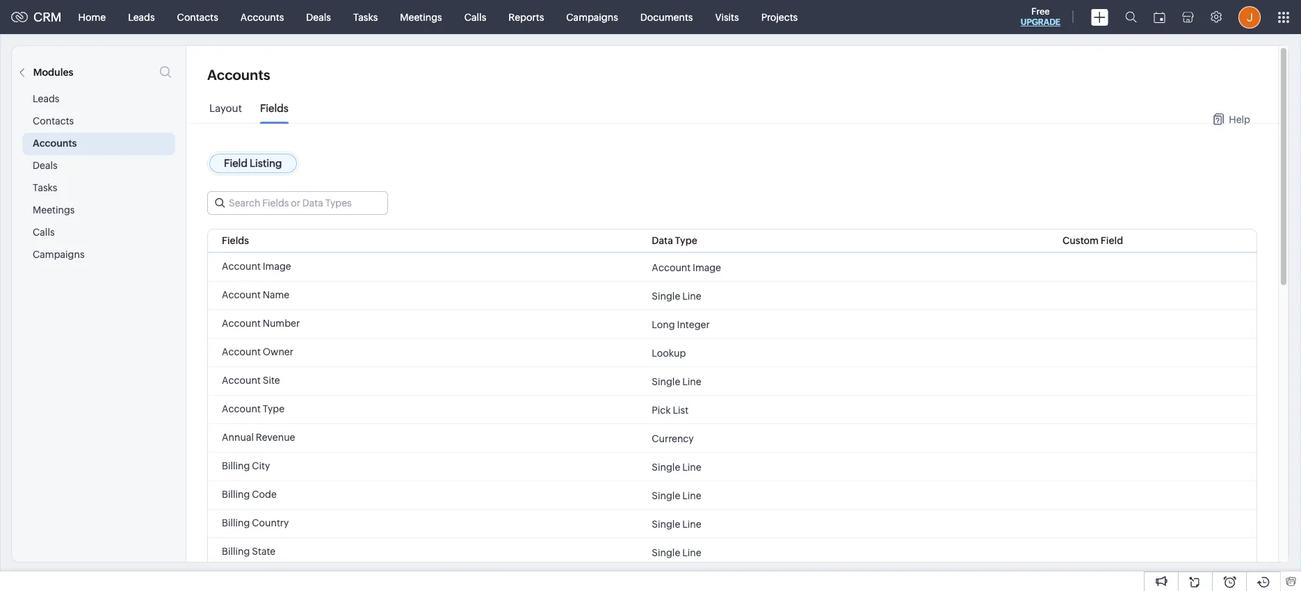 Task type: describe. For each thing, give the bounding box(es) containing it.
pick
[[652, 405, 671, 416]]

account up account name
[[222, 261, 261, 272]]

free upgrade
[[1021, 6, 1061, 27]]

search image
[[1126, 11, 1138, 23]]

1 horizontal spatial leads
[[128, 11, 155, 23]]

accounts inside accounts link
[[241, 11, 284, 23]]

account down account name
[[222, 318, 261, 329]]

billing for billing country
[[222, 518, 250, 529]]

single line for billing state
[[652, 547, 702, 558]]

projects
[[762, 11, 798, 23]]

annual revenue
[[222, 432, 295, 443]]

projects link
[[751, 0, 809, 34]]

layout link
[[209, 102, 242, 125]]

account owner
[[222, 347, 294, 358]]

visits
[[716, 11, 739, 23]]

upgrade
[[1021, 17, 1061, 27]]

code
[[252, 489, 277, 500]]

profile element
[[1231, 0, 1270, 34]]

single for site
[[652, 376, 681, 387]]

account left site
[[222, 375, 261, 386]]

account down data type
[[652, 262, 691, 273]]

name
[[263, 289, 290, 301]]

custom field
[[1063, 235, 1124, 246]]

billing country
[[222, 518, 289, 529]]

list
[[673, 405, 689, 416]]

billing code
[[222, 489, 277, 500]]

account name
[[222, 289, 290, 301]]

0 vertical spatial calls
[[465, 11, 487, 23]]

meetings inside 'link'
[[400, 11, 442, 23]]

line for billing state
[[683, 547, 702, 558]]

site
[[263, 375, 280, 386]]

single line for billing country
[[652, 519, 702, 530]]

account number
[[222, 318, 300, 329]]

line for billing country
[[683, 519, 702, 530]]

crm
[[33, 10, 62, 24]]

visits link
[[705, 0, 751, 34]]

1 vertical spatial accounts
[[207, 67, 270, 83]]

account site
[[222, 375, 280, 386]]

documents
[[641, 11, 693, 23]]

contacts link
[[166, 0, 230, 34]]

single line for account site
[[652, 376, 702, 387]]

free
[[1032, 6, 1050, 17]]

meetings link
[[389, 0, 454, 34]]

country
[[252, 518, 289, 529]]

0 horizontal spatial leads
[[33, 93, 59, 104]]

account type
[[222, 404, 285, 415]]

leads link
[[117, 0, 166, 34]]

0 horizontal spatial image
[[263, 261, 291, 272]]

0 horizontal spatial meetings
[[33, 205, 75, 216]]

long
[[652, 319, 675, 330]]

pick list
[[652, 405, 689, 416]]

reports link
[[498, 0, 555, 34]]

calendar image
[[1154, 11, 1166, 23]]

1 horizontal spatial deals
[[306, 11, 331, 23]]

deals link
[[295, 0, 342, 34]]

billing for billing city
[[222, 461, 250, 472]]

single line for account name
[[652, 291, 702, 302]]

data
[[652, 235, 674, 246]]

billing for billing state
[[222, 546, 250, 557]]

0 horizontal spatial tasks
[[33, 182, 57, 193]]

single for state
[[652, 547, 681, 558]]

layout
[[209, 102, 242, 114]]

reports
[[509, 11, 544, 23]]

campaigns link
[[555, 0, 630, 34]]

single for name
[[652, 291, 681, 302]]



Task type: locate. For each thing, give the bounding box(es) containing it.
1 horizontal spatial meetings
[[400, 11, 442, 23]]

long integer
[[652, 319, 710, 330]]

4 line from the top
[[683, 490, 702, 501]]

1 single line from the top
[[652, 291, 702, 302]]

number
[[263, 318, 300, 329]]

1 horizontal spatial campaigns
[[567, 11, 618, 23]]

1 horizontal spatial image
[[693, 262, 722, 273]]

2 line from the top
[[683, 376, 702, 387]]

tasks link
[[342, 0, 389, 34]]

billing
[[222, 461, 250, 472], [222, 489, 250, 500], [222, 518, 250, 529], [222, 546, 250, 557]]

2 single from the top
[[652, 376, 681, 387]]

2 single line from the top
[[652, 376, 702, 387]]

modules
[[33, 67, 73, 78]]

1 horizontal spatial type
[[675, 235, 698, 246]]

6 single line from the top
[[652, 547, 702, 558]]

billing state
[[222, 546, 276, 557]]

campaigns
[[567, 11, 618, 23], [33, 249, 85, 260]]

3 line from the top
[[683, 462, 702, 473]]

account up account site on the left bottom of the page
[[222, 347, 261, 358]]

5 single from the top
[[652, 519, 681, 530]]

billing left the code
[[222, 489, 250, 500]]

1 vertical spatial contacts
[[33, 116, 74, 127]]

calls
[[465, 11, 487, 23], [33, 227, 55, 238]]

billing city
[[222, 461, 270, 472]]

account image
[[222, 261, 291, 272], [652, 262, 722, 273]]

integer
[[677, 319, 710, 330]]

1 vertical spatial campaigns
[[33, 249, 85, 260]]

0 horizontal spatial contacts
[[33, 116, 74, 127]]

contacts
[[177, 11, 218, 23], [33, 116, 74, 127]]

billing up "billing state"
[[222, 518, 250, 529]]

billing for billing code
[[222, 489, 250, 500]]

profile image
[[1239, 6, 1262, 28]]

1 vertical spatial deals
[[33, 160, 57, 171]]

type
[[675, 235, 698, 246], [263, 404, 285, 415]]

state
[[252, 546, 276, 557]]

line for account site
[[683, 376, 702, 387]]

1 horizontal spatial fields
[[260, 102, 289, 114]]

1 horizontal spatial account image
[[652, 262, 722, 273]]

single line for billing city
[[652, 462, 702, 473]]

search element
[[1118, 0, 1146, 34]]

fields
[[260, 102, 289, 114], [222, 235, 249, 246]]

leads
[[128, 11, 155, 23], [33, 93, 59, 104]]

1 vertical spatial calls
[[33, 227, 55, 238]]

calls link
[[454, 0, 498, 34]]

type for account type
[[263, 404, 285, 415]]

0 horizontal spatial type
[[263, 404, 285, 415]]

deals
[[306, 11, 331, 23], [33, 160, 57, 171]]

single line
[[652, 291, 702, 302], [652, 376, 702, 387], [652, 462, 702, 473], [652, 490, 702, 501], [652, 519, 702, 530], [652, 547, 702, 558]]

0 vertical spatial contacts
[[177, 11, 218, 23]]

1 single from the top
[[652, 291, 681, 302]]

1 billing from the top
[[222, 461, 250, 472]]

1 horizontal spatial tasks
[[353, 11, 378, 23]]

3 single from the top
[[652, 462, 681, 473]]

2 vertical spatial accounts
[[33, 138, 77, 149]]

fields right layout
[[260, 102, 289, 114]]

line for billing code
[[683, 490, 702, 501]]

0 vertical spatial leads
[[128, 11, 155, 23]]

revenue
[[256, 432, 295, 443]]

0 vertical spatial meetings
[[400, 11, 442, 23]]

type for data type
[[675, 235, 698, 246]]

tasks inside tasks link
[[353, 11, 378, 23]]

single line for billing code
[[652, 490, 702, 501]]

billing left city
[[222, 461, 250, 472]]

account up 'annual'
[[222, 404, 261, 415]]

leads right "home"
[[128, 11, 155, 23]]

accounts link
[[230, 0, 295, 34]]

crm link
[[11, 10, 62, 24]]

home link
[[67, 0, 117, 34]]

annual
[[222, 432, 254, 443]]

1 vertical spatial tasks
[[33, 182, 57, 193]]

2 billing from the top
[[222, 489, 250, 500]]

4 single line from the top
[[652, 490, 702, 501]]

create menu image
[[1092, 9, 1109, 25]]

currency
[[652, 433, 694, 444]]

tasks
[[353, 11, 378, 23], [33, 182, 57, 193]]

city
[[252, 461, 270, 472]]

type up revenue
[[263, 404, 285, 415]]

Search Fields or Data Types text field
[[208, 192, 388, 214]]

image down data type
[[693, 262, 722, 273]]

billing left state
[[222, 546, 250, 557]]

1 horizontal spatial contacts
[[177, 11, 218, 23]]

0 vertical spatial accounts
[[241, 11, 284, 23]]

image up name
[[263, 261, 291, 272]]

owner
[[263, 347, 294, 358]]

contacts right the leads link
[[177, 11, 218, 23]]

contacts down modules
[[33, 116, 74, 127]]

4 single from the top
[[652, 490, 681, 501]]

3 billing from the top
[[222, 518, 250, 529]]

leads down modules
[[33, 93, 59, 104]]

account
[[222, 261, 261, 272], [652, 262, 691, 273], [222, 289, 261, 301], [222, 318, 261, 329], [222, 347, 261, 358], [222, 375, 261, 386], [222, 404, 261, 415]]

lookup
[[652, 348, 686, 359]]

field
[[1101, 235, 1124, 246]]

0 vertical spatial campaigns
[[567, 11, 618, 23]]

1 vertical spatial meetings
[[33, 205, 75, 216]]

single for city
[[652, 462, 681, 473]]

create menu element
[[1083, 0, 1118, 34]]

accounts
[[241, 11, 284, 23], [207, 67, 270, 83], [33, 138, 77, 149]]

1 vertical spatial type
[[263, 404, 285, 415]]

4 billing from the top
[[222, 546, 250, 557]]

line
[[683, 291, 702, 302], [683, 376, 702, 387], [683, 462, 702, 473], [683, 490, 702, 501], [683, 519, 702, 530], [683, 547, 702, 558]]

0 vertical spatial deals
[[306, 11, 331, 23]]

0 vertical spatial tasks
[[353, 11, 378, 23]]

account image up account name
[[222, 261, 291, 272]]

0 vertical spatial type
[[675, 235, 698, 246]]

0 horizontal spatial calls
[[33, 227, 55, 238]]

5 single line from the top
[[652, 519, 702, 530]]

fields up account name
[[222, 235, 249, 246]]

fields link
[[260, 102, 289, 125]]

single for country
[[652, 519, 681, 530]]

0 horizontal spatial fields
[[222, 235, 249, 246]]

5 line from the top
[[683, 519, 702, 530]]

custom
[[1063, 235, 1099, 246]]

account image down data type
[[652, 262, 722, 273]]

help
[[1230, 114, 1251, 125]]

1 horizontal spatial calls
[[465, 11, 487, 23]]

type right data
[[675, 235, 698, 246]]

data type
[[652, 235, 698, 246]]

1 line from the top
[[683, 291, 702, 302]]

line for account name
[[683, 291, 702, 302]]

3 single line from the top
[[652, 462, 702, 473]]

0 horizontal spatial campaigns
[[33, 249, 85, 260]]

6 single from the top
[[652, 547, 681, 558]]

image
[[263, 261, 291, 272], [693, 262, 722, 273]]

0 horizontal spatial deals
[[33, 160, 57, 171]]

meetings
[[400, 11, 442, 23], [33, 205, 75, 216]]

1 vertical spatial leads
[[33, 93, 59, 104]]

contacts inside 'contacts' link
[[177, 11, 218, 23]]

1 vertical spatial fields
[[222, 235, 249, 246]]

line for billing city
[[683, 462, 702, 473]]

0 horizontal spatial account image
[[222, 261, 291, 272]]

account up account number
[[222, 289, 261, 301]]

6 line from the top
[[683, 547, 702, 558]]

single
[[652, 291, 681, 302], [652, 376, 681, 387], [652, 462, 681, 473], [652, 490, 681, 501], [652, 519, 681, 530], [652, 547, 681, 558]]

0 vertical spatial fields
[[260, 102, 289, 114]]

home
[[78, 11, 106, 23]]

single for code
[[652, 490, 681, 501]]

documents link
[[630, 0, 705, 34]]



Task type: vqa. For each thing, say whether or not it's contained in the screenshot.
bottommost Accounts
yes



